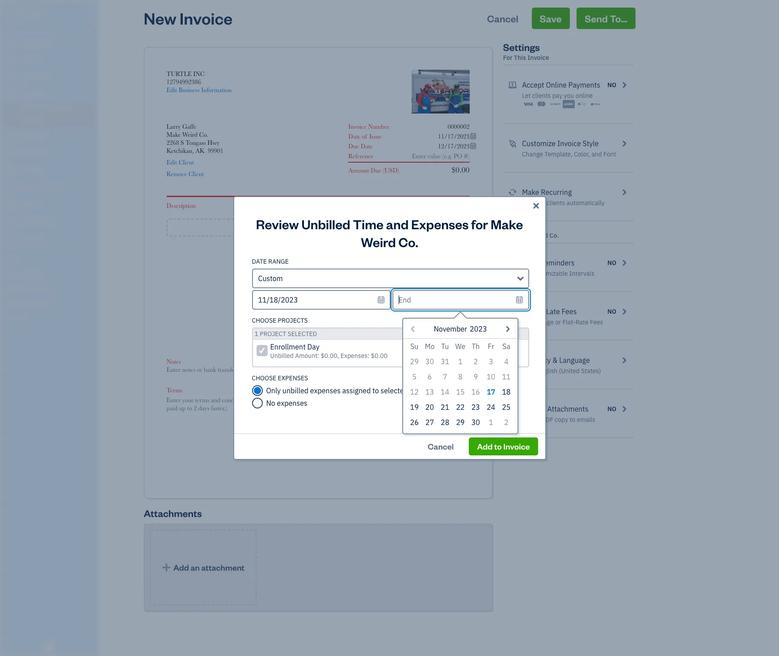 Task type: locate. For each thing, give the bounding box(es) containing it.
1 button down we
[[453, 354, 468, 369]]

send
[[585, 12, 608, 25], [522, 258, 538, 267]]

2 down invoices image on the bottom of page
[[504, 418, 509, 427]]

0 vertical spatial to
[[372, 386, 379, 395]]

( for amount due ( usd ) request a deposit
[[389, 321, 390, 329]]

0.00 up the end date in mm/dd/yyyy format text field
[[459, 270, 470, 278]]

dashboard image
[[6, 39, 17, 48]]

0 vertical spatial 2 button
[[468, 354, 483, 369]]

1 vertical spatial 2 button
[[499, 415, 514, 430]]

0 horizontal spatial turtle
[[7, 8, 33, 17]]

review
[[256, 215, 299, 232]]

range
[[268, 257, 289, 266]]

add
[[303, 222, 319, 233], [365, 261, 376, 268], [477, 441, 493, 451]]

1 vertical spatial 1
[[458, 357, 463, 366]]

0 vertical spatial 2
[[474, 357, 478, 366]]

3 no from the top
[[608, 308, 616, 316]]

unbilled inside 1 project selected enrollment day unbilled amount: $0.00, expenses: $0.00
[[270, 352, 294, 360]]

cancel inside review unbilled time and expenses for make weird co. dialog
[[428, 441, 454, 451]]

remove client button
[[167, 170, 204, 178]]

add inside add a discount tax
[[365, 261, 376, 268]]

weird down "gaffe"
[[182, 131, 198, 138]]

turtle inc 12794992386 edit business information
[[167, 70, 232, 93]]

1 project selected enrollment day unbilled amount: $0.00, expenses: $0.00
[[255, 330, 388, 360]]

invoices image
[[508, 404, 517, 414]]

1 horizontal spatial unbilled
[[301, 215, 350, 232]]

30 button down the 23
[[468, 415, 483, 430]]

1 vertical spatial 29
[[456, 418, 465, 427]]

3 chevronright image from the top
[[620, 187, 628, 198]]

expenses
[[411, 215, 469, 232]]

invoice
[[180, 8, 233, 29], [528, 54, 549, 62], [348, 123, 367, 130], [557, 139, 581, 148], [522, 405, 546, 414], [503, 441, 530, 451]]

$0.00 inside 1 project selected enrollment day unbilled amount: $0.00, expenses: $0.00
[[371, 352, 388, 360]]

number
[[368, 123, 389, 130]]

0 vertical spatial for
[[503, 54, 513, 62]]

to down 24 button at the right of page
[[494, 441, 502, 451]]

30 button up 6 on the bottom right of page
[[422, 354, 437, 369]]

0 horizontal spatial co.
[[199, 131, 208, 138]]

fr
[[488, 342, 494, 351]]

0 horizontal spatial total
[[392, 288, 405, 295]]

turtle for turtle inc 12794992386 edit business information
[[167, 70, 192, 77]]

1 button down 24
[[483, 415, 499, 430]]

1 horizontal spatial weird
[[361, 233, 396, 250]]

2 button
[[468, 354, 483, 369], [499, 415, 514, 430]]

1 inside 1 project selected enrollment day unbilled amount: $0.00, expenses: $0.00
[[255, 330, 258, 338]]

chevronright image for invoice attachments
[[620, 404, 628, 414]]

1 vertical spatial 1 button
[[483, 415, 499, 430]]

2 vertical spatial to
[[494, 441, 502, 451]]

a inside button
[[321, 222, 326, 233]]

make down larry on the left top
[[167, 131, 181, 138]]

1 vertical spatial fees
[[590, 318, 603, 326]]

2 horizontal spatial to
[[570, 416, 575, 424]]

1 vertical spatial line
[[329, 222, 346, 233]]

expenses up terms text box
[[310, 386, 341, 395]]

0 horizontal spatial )
[[398, 167, 399, 174]]

estimate image
[[6, 73, 17, 82]]

0 vertical spatial 30
[[425, 357, 434, 366]]

usd
[[385, 167, 398, 174], [390, 321, 403, 329]]

1 horizontal spatial attachments
[[547, 405, 589, 414]]

usd for amount due ( usd )
[[385, 167, 398, 174]]

add for add a discount tax
[[365, 261, 376, 268]]

inc inside turtle inc owner
[[34, 8, 47, 17]]

choose inside option group
[[252, 374, 276, 382]]

november 2023
[[434, 325, 487, 333]]

0 vertical spatial chevronright image
[[620, 257, 628, 268]]

date
[[348, 133, 361, 140], [361, 143, 373, 150]]

1 vertical spatial due
[[371, 167, 381, 174]]

fees
[[562, 307, 577, 316], [590, 318, 603, 326]]

1 vertical spatial for
[[503, 232, 513, 240]]

amount down reference
[[348, 167, 369, 174]]

request
[[359, 329, 379, 337]]

line left time
[[329, 222, 346, 233]]

4 no from the top
[[608, 405, 616, 413]]

29 down 22
[[456, 418, 465, 427]]

1 chevronright image from the top
[[620, 80, 628, 90]]

1 no from the top
[[608, 81, 616, 89]]

2 choose from the top
[[252, 374, 276, 382]]

apple pay image
[[576, 100, 588, 109]]

you
[[564, 92, 574, 100]]

0 vertical spatial date
[[348, 133, 361, 140]]

cancel down 28
[[428, 441, 454, 451]]

2 horizontal spatial add
[[477, 441, 493, 451]]

we
[[455, 342, 466, 351]]

10 button
[[483, 369, 499, 384]]

cancel button down 28
[[420, 438, 462, 456]]

0 horizontal spatial (
[[383, 167, 385, 174]]

$0.00 left 2023
[[456, 321, 470, 329]]

choose up only
[[252, 374, 276, 382]]

cancel button up settings in the right of the page
[[479, 8, 526, 29]]

29 down su
[[410, 357, 419, 366]]

copy
[[555, 416, 568, 424]]

main element
[[0, 0, 121, 656]]

inc inside turtle inc 12794992386 edit business information
[[193, 70, 205, 77]]

1 horizontal spatial cancel button
[[479, 8, 526, 29]]

for left this
[[503, 54, 513, 62]]

2 vertical spatial add
[[477, 441, 493, 451]]

expenses
[[310, 386, 341, 395], [277, 399, 307, 408]]

1 vertical spatial date
[[361, 143, 373, 150]]

turtle inside turtle inc 12794992386 edit business information
[[167, 70, 192, 77]]

1 horizontal spatial cancel
[[487, 12, 518, 25]]

0 horizontal spatial 30 button
[[422, 354, 437, 369]]

0 horizontal spatial to
[[372, 386, 379, 395]]

co. up tongass
[[199, 131, 208, 138]]

add inside button
[[477, 441, 493, 451]]

no for invoice attachments
[[608, 405, 616, 413]]

1 vertical spatial to
[[570, 416, 575, 424]]

21
[[441, 403, 449, 412]]

add to invoice
[[477, 441, 530, 451]]

chevronright image
[[620, 257, 628, 268], [620, 355, 628, 366], [620, 404, 628, 414]]

qty
[[415, 202, 425, 209]]

chevronright image
[[620, 80, 628, 90], [620, 138, 628, 149], [620, 187, 628, 198], [620, 306, 628, 317]]

1 vertical spatial cancel
[[428, 441, 454, 451]]

1 vertical spatial $0.00
[[456, 321, 470, 329]]

0 vertical spatial cancel
[[487, 12, 518, 25]]

date down the date of issue
[[361, 143, 373, 150]]

send up at
[[522, 258, 538, 267]]

a right plus icon
[[321, 222, 326, 233]]

27
[[425, 418, 434, 427]]

edit client button
[[167, 158, 194, 166]]

turtle inside turtle inc owner
[[7, 8, 33, 17]]

apps image
[[7, 257, 96, 264]]

and inside review unbilled time and expenses for make weird co.
[[386, 215, 409, 232]]

choose up project
[[252, 316, 276, 325]]

to right copy
[[570, 416, 575, 424]]

30
[[425, 357, 434, 366], [471, 418, 480, 427]]

no for charge late fees
[[608, 308, 616, 316]]

date
[[252, 257, 267, 266]]

31
[[441, 357, 449, 366]]

7 button
[[437, 369, 453, 384]]

bank image
[[590, 100, 602, 109]]

date left of
[[348, 133, 361, 140]]

co. up "discount"
[[399, 233, 418, 250]]

1 horizontal spatial to
[[494, 441, 502, 451]]

0 vertical spatial turtle
[[7, 8, 33, 17]]

make right for
[[491, 215, 523, 232]]

0 vertical spatial edit
[[167, 86, 177, 93]]

add a line
[[303, 222, 346, 233]]

1 vertical spatial inc
[[193, 70, 205, 77]]

selected
[[288, 330, 317, 338]]

0 horizontal spatial cancel
[[428, 441, 454, 451]]

1 down 24
[[489, 418, 493, 427]]

20 button
[[422, 400, 437, 415]]

cancel for add to invoice
[[428, 441, 454, 451]]

unbilled right plus icon
[[301, 215, 350, 232]]

usd for amount due ( usd ) request a deposit
[[390, 321, 403, 329]]

make
[[167, 131, 181, 138], [522, 188, 539, 197], [491, 215, 523, 232], [514, 232, 529, 240]]

invoice number
[[348, 123, 389, 130]]

1 horizontal spatial and
[[592, 150, 602, 158]]

turtle up owner
[[7, 8, 33, 17]]

23 button
[[468, 400, 483, 415]]

amount for amount due ( usd )
[[348, 167, 369, 174]]

2023
[[470, 325, 487, 333]]

american express image
[[563, 100, 575, 109]]

amount inside total amount paid
[[371, 298, 392, 305]]

1 vertical spatial attachments
[[144, 507, 202, 520]]

Terms text field
[[167, 396, 470, 412]]

to inside button
[[494, 441, 502, 451]]

make up bill
[[522, 188, 539, 197]]

no
[[266, 399, 275, 408]]

0 vertical spatial send
[[585, 12, 608, 25]]

30 down the 23
[[471, 418, 480, 427]]

latereminders image
[[508, 257, 517, 268]]

29 button down 22
[[453, 415, 468, 430]]

amount up request
[[354, 321, 375, 329]]

timer image
[[6, 183, 17, 192]]

1 vertical spatial send
[[522, 258, 538, 267]]

0 horizontal spatial 29 button
[[407, 354, 422, 369]]

0 vertical spatial add
[[303, 222, 319, 233]]

notes
[[167, 358, 181, 365]]

make up latereminders image
[[514, 232, 529, 240]]

client right the remove
[[189, 170, 204, 177]]

) inside amount due ( usd ) request a deposit
[[403, 321, 405, 329]]

weird up send reminders
[[531, 232, 548, 240]]

money image
[[6, 200, 17, 209]]

0 horizontal spatial unbilled
[[270, 352, 294, 360]]

1 horizontal spatial 1 button
[[483, 415, 499, 430]]

information
[[201, 86, 232, 93]]

1 vertical spatial a
[[378, 261, 380, 268]]

charge
[[522, 307, 545, 316]]

30 down mo
[[425, 357, 434, 366]]

onlinesales image
[[508, 80, 517, 90]]

4 button
[[499, 354, 514, 369]]

2 vertical spatial 1
[[489, 418, 493, 427]]

23
[[471, 403, 480, 412]]

add left "discount"
[[365, 261, 376, 268]]

28 button
[[437, 415, 453, 430]]

co. inside review unbilled time and expenses for make weird co.
[[399, 233, 418, 250]]

client up "remove client" button
[[179, 159, 194, 166]]

1 horizontal spatial 30
[[471, 418, 480, 427]]

( inside amount due ( usd ) request a deposit
[[389, 321, 390, 329]]

0 vertical spatial attachments
[[547, 405, 589, 414]]

states)
[[581, 367, 601, 375]]

31 button
[[437, 354, 453, 369]]

co. up reminders
[[550, 232, 559, 240]]

larry gaffe make weird co. 2268 s tongass hwy ketchikan, ak  99901 edit client remove client
[[167, 123, 223, 177]]

tax
[[395, 270, 405, 278]]

invoice inside button
[[503, 441, 530, 451]]

add right plus icon
[[303, 222, 319, 233]]

0 vertical spatial rate
[[368, 202, 380, 209]]

your
[[533, 199, 545, 207]]

hwy
[[207, 139, 220, 146]]

co. inside larry gaffe make weird co. 2268 s tongass hwy ketchikan, ak  99901 edit client remove client
[[199, 131, 208, 138]]

0 vertical spatial 29 button
[[407, 354, 422, 369]]

mastercard image
[[536, 100, 548, 109]]

turtle up 12794992386
[[167, 70, 192, 77]]

clients down the 'recurring'
[[547, 199, 565, 207]]

edit up the remove
[[167, 159, 177, 166]]

plus image
[[290, 223, 301, 232]]

and
[[592, 150, 602, 158], [386, 215, 409, 232]]

2 up 9
[[474, 357, 478, 366]]

add a discount button
[[365, 260, 405, 268]]

grid
[[407, 339, 514, 430]]

line up expenses
[[444, 202, 455, 209]]

0 horizontal spatial 30
[[425, 357, 434, 366]]

1 vertical spatial clients
[[547, 199, 565, 207]]

1 horizontal spatial co.
[[399, 233, 418, 250]]

visa image
[[522, 100, 534, 109]]

1 left project
[[255, 330, 258, 338]]

1 horizontal spatial turtle
[[167, 70, 192, 77]]

26 button
[[407, 415, 422, 430]]

1 horizontal spatial add
[[365, 261, 376, 268]]

0.00 up the november 2023
[[459, 288, 470, 295]]

3 chevronright image from the top
[[620, 404, 628, 414]]

2 no from the top
[[608, 259, 616, 267]]

1 horizontal spatial 2
[[504, 418, 509, 427]]

let clients pay you online
[[522, 92, 593, 100]]

1
[[255, 330, 258, 338], [458, 357, 463, 366], [489, 418, 493, 427]]

8
[[458, 372, 463, 381]]

accept
[[522, 80, 544, 89]]

4 chevronright image from the top
[[620, 306, 628, 317]]

total up paid on the top of page
[[392, 288, 405, 295]]

usd inside amount due ( usd ) request a deposit
[[390, 321, 403, 329]]

1 vertical spatial add
[[365, 261, 376, 268]]

a inside add a discount tax
[[378, 261, 380, 268]]

DATE RANGE field
[[252, 269, 529, 288]]

cancel for save
[[487, 12, 518, 25]]

fees up flat-
[[562, 307, 577, 316]]

amount due ( usd )
[[348, 167, 399, 174]]

8 button
[[453, 369, 468, 384]]

1 vertical spatial rate
[[576, 318, 589, 326]]

0 horizontal spatial line
[[329, 222, 346, 233]]

1 vertical spatial 30 button
[[468, 415, 483, 430]]

edit down 12794992386
[[167, 86, 177, 93]]

a left deposit
[[381, 329, 384, 337]]

due for amount due ( usd )
[[371, 167, 381, 174]]

7
[[443, 372, 447, 381]]

2 vertical spatial amount
[[354, 321, 375, 329]]

payment image
[[6, 132, 17, 141]]

cancel button for add to invoice
[[420, 438, 462, 456]]

0 horizontal spatial 1 button
[[453, 354, 468, 369]]

2 horizontal spatial weird
[[531, 232, 548, 240]]

0 vertical spatial choose
[[252, 316, 276, 325]]

new
[[144, 8, 176, 29]]

2 horizontal spatial co.
[[550, 232, 559, 240]]

0 vertical spatial )
[[398, 167, 399, 174]]

weird down time
[[361, 233, 396, 250]]

automatically
[[567, 199, 605, 207]]

1 horizontal spatial 29
[[456, 418, 465, 427]]

and right time
[[386, 215, 409, 232]]

14
[[441, 388, 449, 397]]

cancel button
[[479, 8, 526, 29], [420, 438, 462, 456]]

send left to...
[[585, 12, 608, 25]]

to left selected
[[372, 386, 379, 395]]

a left "discount"
[[378, 261, 380, 268]]

0 vertical spatial total
[[456, 202, 470, 209]]

due down reference
[[371, 167, 381, 174]]

cancel up settings in the right of the page
[[487, 12, 518, 25]]

add inside button
[[303, 222, 319, 233]]

0 vertical spatial expenses
[[310, 386, 341, 395]]

due date
[[348, 143, 373, 150]]

0 vertical spatial inc
[[34, 8, 47, 17]]

co.
[[199, 131, 208, 138], [550, 232, 559, 240], [399, 233, 418, 250]]

reminders
[[540, 258, 575, 267]]

fees right flat-
[[590, 318, 603, 326]]

0 horizontal spatial inc
[[34, 8, 47, 17]]

amount left paid on the top of page
[[371, 298, 392, 305]]

rate up time
[[368, 202, 380, 209]]

1 horizontal spatial send
[[585, 12, 608, 25]]

29 button up 5
[[407, 354, 422, 369]]

$0.00 down request a deposit button
[[371, 352, 388, 360]]

a
[[321, 222, 326, 233], [378, 261, 380, 268], [381, 329, 384, 337]]

ketchikan,
[[167, 147, 194, 154]]

26
[[410, 418, 419, 427]]

cancel
[[487, 12, 518, 25], [428, 441, 454, 451]]

1 horizontal spatial )
[[403, 321, 405, 329]]

$0.00 down reference number "text field"
[[452, 165, 470, 174]]

2 button down invoices image on the bottom of page
[[499, 415, 514, 430]]

send to... button
[[577, 8, 635, 29]]

2 button down th
[[468, 354, 483, 369]]

send inside button
[[585, 12, 608, 25]]

rate right or
[[576, 318, 589, 326]]

unbilled down enrollment
[[270, 352, 294, 360]]

1 edit from the top
[[167, 86, 177, 93]]

0 horizontal spatial 2
[[474, 357, 478, 366]]

1 vertical spatial 29 button
[[453, 415, 468, 430]]

cancel button for save
[[479, 8, 526, 29]]

s
[[181, 139, 184, 146]]

new invoice
[[144, 8, 233, 29]]

clients down accept
[[532, 92, 551, 100]]

choose expenses
[[252, 374, 308, 382]]

1 vertical spatial 30
[[471, 418, 480, 427]]

chart image
[[6, 217, 17, 226]]

amount for amount due ( usd ) request a deposit
[[354, 321, 375, 329]]

save
[[540, 12, 562, 25]]

invoice image
[[6, 90, 17, 99]]

2 0.00 from the top
[[459, 288, 470, 295]]

1 choose from the top
[[252, 316, 276, 325]]

0.00
[[459, 270, 470, 278], [459, 288, 470, 295]]

unbilled
[[301, 215, 350, 232], [270, 352, 294, 360]]

1 vertical spatial total
[[392, 288, 405, 295]]

amount inside amount due ( usd ) request a deposit
[[354, 321, 375, 329]]

due up reference
[[348, 143, 359, 150]]

18 button
[[499, 384, 514, 400]]

2 vertical spatial $0.00
[[371, 352, 388, 360]]

1 chevronright image from the top
[[620, 257, 628, 268]]

0 horizontal spatial and
[[386, 215, 409, 232]]

0 vertical spatial $0.00
[[452, 165, 470, 174]]

and for expenses
[[386, 215, 409, 232]]

expense image
[[6, 149, 17, 158]]

0 vertical spatial and
[[592, 150, 602, 158]]

bank connections image
[[7, 300, 96, 307]]

2 vertical spatial a
[[381, 329, 384, 337]]

1 vertical spatial amount
[[371, 298, 392, 305]]

payments
[[569, 80, 600, 89]]

expenses down unbilled
[[277, 399, 307, 408]]

total up expenses
[[456, 202, 470, 209]]

make inside review unbilled time and expenses for make weird co.
[[491, 215, 523, 232]]

due inside amount due ( usd ) request a deposit
[[376, 321, 387, 329]]

0 vertical spatial 1
[[255, 330, 258, 338]]

and down style
[[592, 150, 602, 158]]

1 for from the top
[[503, 54, 513, 62]]

2 edit from the top
[[167, 159, 177, 166]]

choose for choose expenses
[[252, 374, 276, 382]]

add down 24
[[477, 441, 493, 451]]

1 up 8
[[458, 357, 463, 366]]

or
[[555, 318, 561, 326]]

for up latereminders image
[[503, 232, 513, 240]]

16
[[471, 388, 480, 397]]

due up request a deposit button
[[376, 321, 387, 329]]



Task type: vqa. For each thing, say whether or not it's contained in the screenshot.
Customizable
yes



Task type: describe. For each thing, give the bounding box(es) containing it.
tu
[[441, 342, 449, 351]]

14 button
[[437, 384, 453, 400]]

2 horizontal spatial 1
[[489, 418, 493, 427]]

send to...
[[585, 12, 627, 25]]

add for add a line
[[303, 222, 319, 233]]

bill your clients automatically
[[522, 199, 605, 207]]

to inside choose expenses option group
[[372, 386, 379, 395]]

0 horizontal spatial 2 button
[[468, 354, 483, 369]]

edit inside larry gaffe make weird co. 2268 s tongass hwy ketchikan, ak  99901 edit client remove client
[[167, 159, 177, 166]]

template,
[[545, 150, 573, 158]]

no for send reminders
[[608, 259, 616, 267]]

11
[[502, 372, 511, 381]]

) for amount due ( usd )
[[398, 167, 399, 174]]

17
[[487, 388, 495, 397]]

gaffe
[[182, 123, 196, 130]]

9 button
[[468, 369, 483, 384]]

late
[[546, 307, 560, 316]]

online
[[546, 80, 567, 89]]

3 button
[[483, 354, 499, 369]]

request a deposit button
[[359, 329, 405, 337]]

2 chevronright image from the top
[[620, 138, 628, 149]]

19 button
[[407, 400, 422, 415]]

discount
[[382, 261, 405, 268]]

th
[[472, 342, 480, 351]]

unbilled
[[282, 386, 308, 395]]

1 horizontal spatial rate
[[576, 318, 589, 326]]

description
[[167, 202, 196, 209]]

1 0.00 from the top
[[459, 270, 470, 278]]

at
[[522, 270, 528, 278]]

0 vertical spatial fees
[[562, 307, 577, 316]]

larry
[[167, 123, 181, 130]]

weird inside larry gaffe make weird co. 2268 s tongass hwy ketchikan, ak  99901 edit client remove client
[[182, 131, 198, 138]]

4
[[504, 357, 509, 366]]

for inside settings for this invoice
[[503, 54, 513, 62]]

percentage or flat-rate fees
[[522, 318, 603, 326]]

choose projects
[[252, 316, 308, 325]]

1 horizontal spatial 29 button
[[453, 415, 468, 430]]

turtle inc owner
[[7, 8, 47, 25]]

21 button
[[437, 400, 453, 415]]

1 vertical spatial 2
[[504, 418, 509, 427]]

End date in MM/DD/YYYY format text field
[[392, 290, 529, 310]]

client image
[[6, 56, 17, 65]]

Enter an Invoice # text field
[[447, 123, 470, 130]]

line inside button
[[329, 222, 346, 233]]

28
[[441, 418, 449, 427]]

total amount paid
[[371, 288, 405, 305]]

1 horizontal spatial total
[[456, 202, 470, 209]]

paintbrush image
[[508, 138, 517, 149]]

custom
[[258, 274, 283, 283]]

Notes text field
[[167, 366, 470, 374]]

grid containing su
[[407, 339, 514, 430]]

make recurring
[[522, 188, 572, 197]]

a inside amount due ( usd ) request a deposit
[[381, 329, 384, 337]]

business
[[179, 86, 200, 93]]

16 button
[[468, 384, 483, 400]]

choose expenses option group
[[252, 374, 529, 409]]

pdf
[[542, 416, 553, 424]]

) for amount due ( usd ) request a deposit
[[403, 321, 405, 329]]

25 button
[[499, 400, 514, 415]]

customizable
[[530, 270, 568, 278]]

edit business information button
[[167, 86, 232, 94]]

0 horizontal spatial attachments
[[144, 507, 202, 520]]

attach pdf copy to emails
[[522, 416, 595, 424]]

12
[[410, 388, 419, 397]]

date range
[[252, 257, 289, 266]]

1 horizontal spatial 2 button
[[499, 415, 514, 430]]

0 horizontal spatial 29
[[410, 357, 419, 366]]

5 button
[[407, 369, 422, 384]]

send reminders
[[522, 258, 575, 267]]

assigned
[[342, 386, 371, 395]]

0 vertical spatial clients
[[532, 92, 551, 100]]

remove
[[167, 170, 187, 177]]

send for send reminders
[[522, 258, 538, 267]]

due for amount due ( usd ) request a deposit
[[376, 321, 387, 329]]

tongass
[[186, 139, 206, 146]]

owner
[[7, 18, 24, 25]]

team members image
[[7, 271, 96, 278]]

make inside larry gaffe make weird co. 2268 s tongass hwy ketchikan, ak  99901 edit client remove client
[[167, 131, 181, 138]]

november
[[434, 325, 467, 333]]

0 horizontal spatial rate
[[368, 202, 380, 209]]

5
[[412, 372, 417, 381]]

unbilled inside review unbilled time and expenses for make weird co.
[[301, 215, 350, 232]]

report image
[[6, 234, 17, 243]]

close image
[[532, 201, 541, 211]]

freshbooks image
[[42, 642, 56, 653]]

27 button
[[422, 415, 437, 430]]

mo
[[425, 342, 435, 351]]

6
[[428, 372, 432, 381]]

amount due ( usd ) request a deposit
[[354, 321, 405, 337]]

expenses:
[[341, 352, 369, 360]]

settings image
[[7, 314, 96, 321]]

project image
[[6, 166, 17, 175]]

11 button
[[499, 369, 514, 384]]

add for add to invoice
[[477, 441, 493, 451]]

2268
[[167, 139, 179, 146]]

1 horizontal spatial 1
[[458, 357, 463, 366]]

add a line button
[[167, 219, 470, 236]]

weird inside review unbilled time and expenses for make weird co.
[[361, 233, 396, 250]]

inc for turtle inc 12794992386 edit business information
[[193, 70, 205, 77]]

invoice inside settings for this invoice
[[528, 54, 549, 62]]

charge late fees
[[522, 307, 577, 316]]

at customizable intervals
[[522, 270, 595, 278]]

( for amount due ( usd )
[[383, 167, 385, 174]]

$0.00 for amount due ( usd ) request a deposit
[[456, 321, 470, 329]]

24
[[487, 403, 495, 412]]

15 button
[[453, 384, 468, 400]]

0 vertical spatial line
[[444, 202, 455, 209]]

19
[[410, 403, 419, 412]]

10
[[487, 372, 495, 381]]

a for line
[[321, 222, 326, 233]]

currencyandlanguage image
[[508, 355, 517, 366]]

2 chevronright image from the top
[[620, 355, 628, 366]]

time
[[353, 215, 384, 232]]

9
[[474, 372, 478, 381]]

refresh image
[[508, 187, 517, 198]]

1 vertical spatial expenses
[[277, 399, 307, 408]]

0 vertical spatial due
[[348, 143, 359, 150]]

settings for this invoice
[[503, 41, 549, 62]]

day
[[307, 342, 319, 351]]

currency
[[522, 356, 551, 365]]

add an attachment image
[[161, 563, 172, 572]]

25
[[502, 403, 511, 412]]

1 horizontal spatial expenses
[[310, 386, 341, 395]]

chevronright image for send reminders
[[620, 257, 628, 268]]

Reference Number text field
[[404, 152, 470, 160]]

1 vertical spatial client
[[189, 170, 204, 177]]

Issue date in MM/DD/YYYY format text field
[[411, 133, 477, 140]]

send for send to...
[[585, 12, 608, 25]]

2 for from the top
[[503, 232, 513, 240]]

discover image
[[549, 100, 561, 109]]

$0.00 for usd
[[452, 165, 470, 174]]

items and services image
[[7, 285, 96, 292]]

choose for choose projects
[[252, 316, 276, 325]]

change template, color, and font
[[522, 150, 616, 158]]

line total
[[444, 202, 470, 209]]

total inside total amount paid
[[392, 288, 405, 295]]

for make weird co.
[[503, 232, 559, 240]]

review unbilled time and expenses for make weird co.
[[256, 215, 523, 250]]

and for font
[[592, 150, 602, 158]]

$0.00,
[[321, 352, 339, 360]]

style
[[583, 139, 599, 148]]

1 horizontal spatial fees
[[590, 318, 603, 326]]

attach
[[522, 416, 540, 424]]

latefees image
[[508, 306, 517, 317]]

edit inside turtle inc 12794992386 edit business information
[[167, 86, 177, 93]]

review unbilled time and expenses for make weird co. dialog
[[0, 186, 779, 471]]

turtle for turtle inc owner
[[7, 8, 33, 17]]

22
[[456, 403, 465, 412]]

no for accept online payments
[[608, 81, 616, 89]]

intervals
[[569, 270, 595, 278]]

a for discount
[[378, 261, 380, 268]]

inc for turtle inc owner
[[34, 8, 47, 17]]

(united
[[559, 367, 580, 375]]

1 horizontal spatial 30 button
[[468, 415, 483, 430]]

0 vertical spatial client
[[179, 159, 194, 166]]

Start date in MM/DD/YYYY format text field
[[252, 290, 391, 310]]



